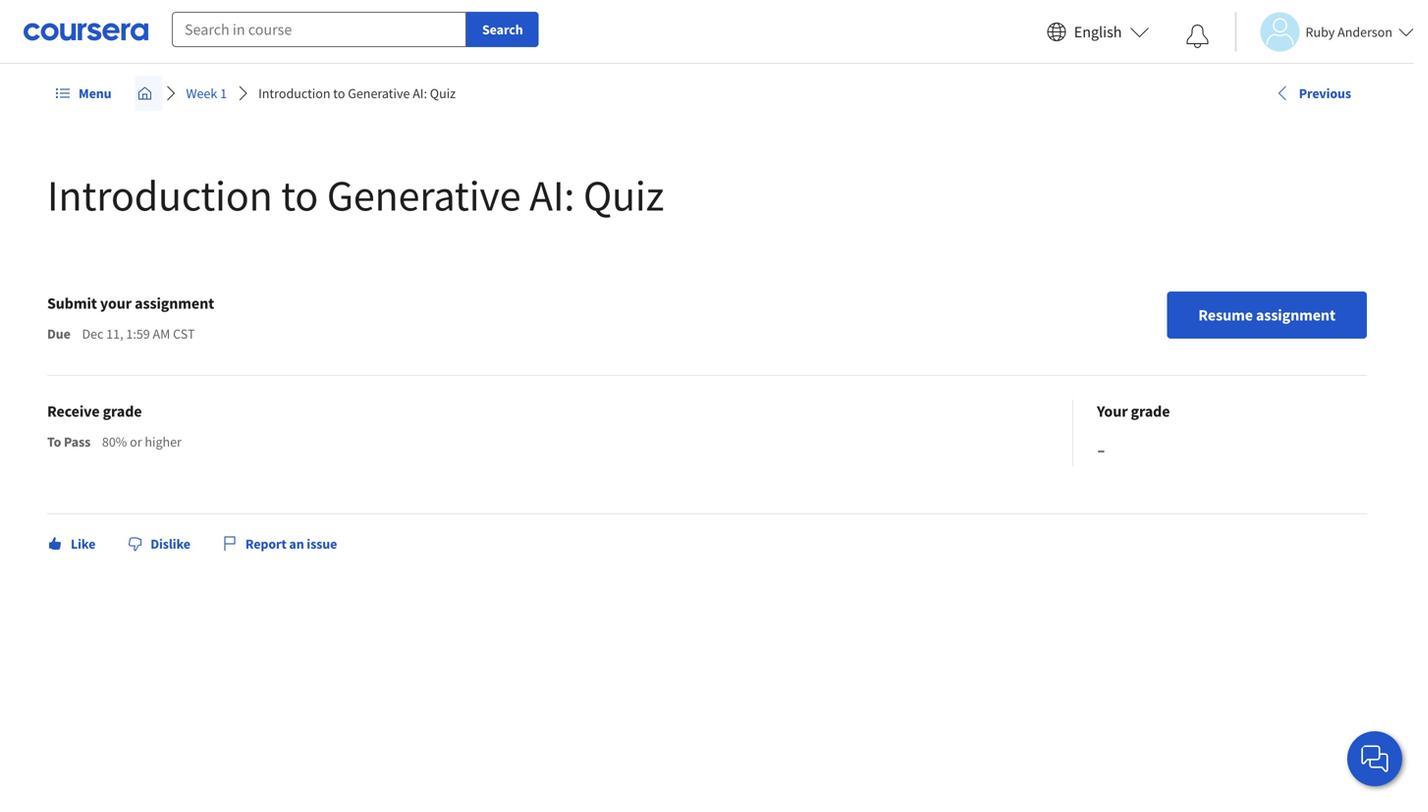 Task type: vqa. For each thing, say whether or not it's contained in the screenshot.
search
yes



Task type: describe. For each thing, give the bounding box(es) containing it.
1 vertical spatial introduction
[[47, 168, 273, 222]]

submit
[[47, 294, 97, 313]]

ruby anderson
[[1306, 23, 1393, 41]]

anderson
[[1338, 23, 1393, 41]]

menu button
[[47, 76, 119, 111]]

english
[[1074, 22, 1122, 42]]

or
[[130, 433, 142, 451]]

1:59
[[126, 325, 150, 343]]

chat with us image
[[1360, 744, 1391, 775]]

cst
[[173, 325, 195, 343]]

Search in course text field
[[172, 12, 467, 47]]

issue
[[307, 535, 337, 553]]

grade for your grade
[[1131, 402, 1170, 421]]

resume
[[1199, 306, 1253, 325]]

previous
[[1299, 84, 1352, 102]]

0 vertical spatial ai:
[[413, 84, 427, 102]]

due
[[47, 325, 71, 343]]

an
[[289, 535, 304, 553]]

week 1
[[186, 84, 227, 102]]

to
[[47, 433, 61, 451]]

grade for receive grade
[[103, 402, 142, 421]]

pass
[[64, 433, 91, 451]]

11,
[[106, 325, 123, 343]]

1 vertical spatial to
[[281, 168, 318, 222]]

search button
[[467, 12, 539, 47]]

resume assignment
[[1199, 306, 1336, 325]]

receive grade
[[47, 402, 142, 421]]

ruby
[[1306, 23, 1335, 41]]

assignment inside button
[[1256, 306, 1336, 325]]

week
[[186, 84, 217, 102]]



Task type: locate. For each thing, give the bounding box(es) containing it.
grade
[[103, 402, 142, 421], [1131, 402, 1170, 421]]

0 horizontal spatial ai:
[[413, 84, 427, 102]]

resume assignment button
[[1167, 292, 1367, 339]]

to pass
[[47, 433, 91, 451]]

home image
[[137, 85, 153, 101]]

report
[[245, 535, 287, 553]]

1 horizontal spatial quiz
[[583, 168, 664, 222]]

submit your assignment
[[47, 294, 214, 313]]

grade right your on the right bottom of page
[[1131, 402, 1170, 421]]

0 horizontal spatial grade
[[103, 402, 142, 421]]

dislike button
[[119, 527, 198, 562]]

your grade
[[1097, 402, 1170, 421]]

introduction
[[258, 84, 331, 102], [47, 168, 273, 222]]

0 vertical spatial introduction to generative ai: quiz
[[258, 84, 456, 102]]

1 vertical spatial introduction to generative ai: quiz
[[47, 168, 664, 222]]

assignment right resume
[[1256, 306, 1336, 325]]

80% or higher
[[102, 433, 182, 451]]

0 horizontal spatial to
[[281, 168, 318, 222]]

1 horizontal spatial to
[[333, 84, 345, 102]]

to inside the introduction to generative ai: quiz link
[[333, 84, 345, 102]]

0 horizontal spatial assignment
[[135, 294, 214, 313]]

1 grade from the left
[[103, 402, 142, 421]]

report an issue button
[[214, 527, 345, 562]]

0 vertical spatial quiz
[[430, 84, 456, 102]]

previous button
[[1268, 75, 1360, 111]]

am
[[153, 325, 170, 343]]

1 vertical spatial quiz
[[583, 168, 664, 222]]

1 horizontal spatial assignment
[[1256, 306, 1336, 325]]

0 vertical spatial to
[[333, 84, 345, 102]]

0 vertical spatial introduction
[[258, 84, 331, 102]]

1 horizontal spatial grade
[[1131, 402, 1170, 421]]

generative
[[348, 84, 410, 102], [327, 168, 521, 222]]

grade up 80%
[[103, 402, 142, 421]]

like
[[71, 535, 96, 553]]

your
[[1097, 402, 1128, 421]]

introduction to generative ai: quiz
[[258, 84, 456, 102], [47, 168, 664, 222]]

dislike
[[151, 535, 190, 553]]

-
[[1097, 432, 1106, 466]]

0 horizontal spatial quiz
[[430, 84, 456, 102]]

like button
[[39, 527, 103, 562]]

ruby anderson button
[[1235, 12, 1415, 52]]

ai:
[[413, 84, 427, 102], [530, 168, 575, 222]]

1
[[220, 84, 227, 102]]

menu
[[79, 84, 111, 102]]

dec 11, 1:59 am cst
[[82, 325, 195, 343]]

english button
[[1039, 0, 1158, 64]]

0 vertical spatial generative
[[348, 84, 410, 102]]

introduction to generative ai: quiz link
[[251, 76, 464, 111]]

receive
[[47, 402, 100, 421]]

2 grade from the left
[[1131, 402, 1170, 421]]

week 1 link
[[178, 76, 235, 111]]

to
[[333, 84, 345, 102], [281, 168, 318, 222]]

your
[[100, 294, 132, 313]]

search
[[482, 21, 523, 38]]

higher
[[145, 433, 182, 451]]

80%
[[102, 433, 127, 451]]

dec
[[82, 325, 104, 343]]

1 horizontal spatial ai:
[[530, 168, 575, 222]]

1 vertical spatial ai:
[[530, 168, 575, 222]]

quiz
[[430, 84, 456, 102], [583, 168, 664, 222]]

coursera image
[[24, 16, 148, 47]]

assignment
[[135, 294, 214, 313], [1256, 306, 1336, 325]]

assignment up cst
[[135, 294, 214, 313]]

report an issue
[[245, 535, 337, 553]]

show notifications image
[[1186, 25, 1210, 48]]

1 vertical spatial generative
[[327, 168, 521, 222]]



